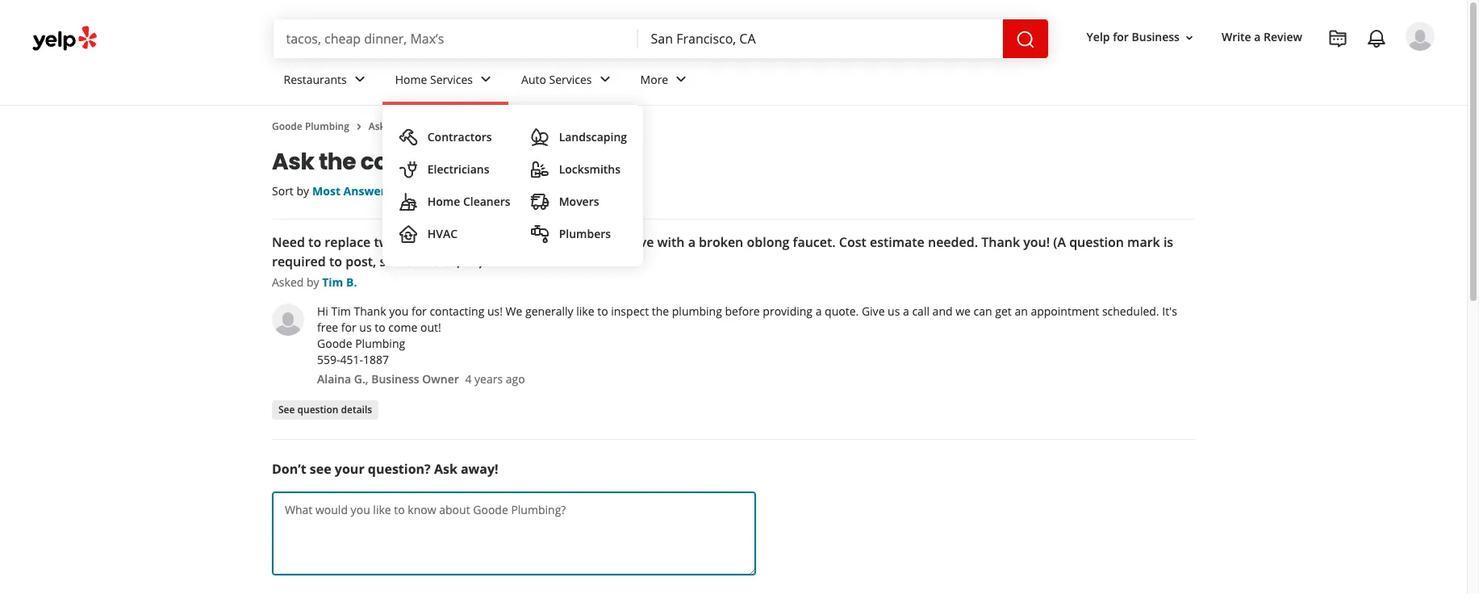 Task type: describe. For each thing, give the bounding box(es) containing it.
the for ask the community sort by most answered
[[319, 146, 356, 178]]

the for ask the community
[[388, 119, 404, 133]]

auto
[[522, 72, 547, 87]]

question inside need to replace two 4" bathroom faucets and a shut off valve with a broken oblong faucet. cost estimate needed. thank you!  (a question mark is required to post, so here it is?, lol) asked by tim b.
[[1070, 233, 1125, 251]]

is?,
[[441, 253, 461, 270]]

16 chevron down v2 image
[[1184, 31, 1197, 44]]

2 vertical spatial for
[[341, 320, 357, 335]]

a left shut
[[559, 233, 567, 251]]

home for home services
[[395, 72, 427, 87]]

write a review
[[1222, 29, 1303, 45]]

559-
[[317, 352, 340, 367]]

give
[[862, 304, 885, 319]]

24 electrician v2 image
[[399, 160, 418, 179]]

24 chevron down v2 image for restaurants
[[350, 70, 370, 89]]

4"
[[401, 233, 414, 251]]

(a
[[1054, 233, 1067, 251]]

electricians link
[[392, 153, 517, 186]]

to up tim b. link
[[329, 253, 342, 270]]

mark
[[1128, 233, 1161, 251]]

locksmiths
[[559, 161, 621, 177]]

appointment
[[1031, 304, 1100, 319]]

quote.
[[825, 304, 859, 319]]

needed.
[[929, 233, 979, 251]]

4
[[465, 371, 472, 387]]

plumbing
[[672, 304, 723, 319]]

off
[[601, 233, 619, 251]]

What would you like to know about Goode Plumbing? text field
[[272, 492, 757, 576]]

an
[[1015, 304, 1028, 319]]

0 horizontal spatial plumbing
[[305, 119, 349, 133]]

24 home cleaning v2 image
[[399, 192, 418, 212]]

tim b. link
[[322, 275, 357, 290]]

24 chevron down v2 image for more
[[672, 70, 691, 89]]

locksmiths link
[[524, 153, 634, 186]]

business inside hi tim thank you for contacting us! we generally like to inspect the plumbing before providing a quote. give us a call and we can get an appointment scheduled. it's free for us to come out! goode plumbing 559-451-1887 alaina g., business owner 4 years ago
[[372, 371, 420, 387]]

home cleaners
[[428, 194, 511, 209]]

years
[[475, 371, 503, 387]]

shut
[[570, 233, 598, 251]]

plumbers link
[[524, 218, 634, 250]]

none field near
[[651, 30, 990, 48]]

details
[[341, 402, 372, 416]]

16 chevron right v2 image
[[353, 120, 366, 133]]

24 plumbers v2 image
[[530, 224, 550, 244]]

services for home services
[[430, 72, 473, 87]]

away!
[[461, 460, 499, 478]]

we
[[956, 304, 971, 319]]

the inside hi tim thank you for contacting us! we generally like to inspect the plumbing before providing a quote. give us a call and we can get an appointment scheduled. it's free for us to come out! goode plumbing 559-451-1887 alaina g., business owner 4 years ago
[[652, 304, 669, 319]]

can
[[974, 304, 993, 319]]

us!
[[488, 304, 503, 319]]

tim inside need to replace two 4" bathroom faucets and a shut off valve with a broken oblong faucet. cost estimate needed. thank you!  (a question mark is required to post, so here it is?, lol) asked by tim b.
[[322, 275, 343, 290]]

bathroom
[[417, 233, 480, 251]]

by inside need to replace two 4" bathroom faucets and a shut off valve with a broken oblong faucet. cost estimate needed. thank you!  (a question mark is required to post, so here it is?, lol) asked by tim b.
[[307, 275, 319, 290]]

business categories element
[[0, 0, 1468, 594]]

electricians
[[428, 161, 490, 177]]

landscaping link
[[524, 121, 634, 153]]

yelp
[[1087, 29, 1111, 45]]

Near text field
[[651, 30, 990, 48]]

a left the quote.
[[816, 304, 822, 319]]

24 heating cooling v2 image
[[399, 224, 418, 244]]

2 vertical spatial ask
[[434, 460, 458, 478]]

a right write
[[1255, 29, 1262, 45]]

call
[[913, 304, 930, 319]]

we
[[506, 304, 523, 319]]

projects image
[[1329, 29, 1348, 48]]

broken
[[699, 233, 744, 251]]

24 landscaping v2 image
[[530, 128, 550, 147]]

24 contractor v2 image
[[399, 128, 418, 147]]

is
[[1164, 233, 1174, 251]]

yelp for business button
[[1081, 23, 1203, 52]]

come
[[389, 320, 418, 335]]

answered
[[344, 183, 400, 199]]

auto services
[[522, 72, 592, 87]]

b.
[[346, 275, 357, 290]]

valve
[[622, 233, 654, 251]]

Find text field
[[286, 30, 625, 48]]

question?
[[368, 460, 431, 478]]

cost
[[840, 233, 867, 251]]

0 vertical spatial goode
[[272, 119, 303, 133]]

here
[[397, 253, 426, 270]]

thank inside need to replace two 4" bathroom faucets and a shut off valve with a broken oblong faucet. cost estimate needed. thank you!  (a question mark is required to post, so here it is?, lol) asked by tim b.
[[982, 233, 1021, 251]]

a right with
[[688, 233, 696, 251]]

post,
[[346, 253, 376, 270]]

goode plumbing
[[272, 119, 349, 133]]

24 moving v2 image
[[530, 192, 550, 212]]

movers link
[[524, 186, 634, 218]]

and inside hi tim thank you for contacting us! we generally like to inspect the plumbing before providing a quote. give us a call and we can get an appointment scheduled. it's free for us to come out! goode plumbing 559-451-1887 alaina g., business owner 4 years ago
[[933, 304, 953, 319]]

1 vertical spatial question
[[298, 402, 339, 416]]

owner
[[423, 371, 459, 387]]

don't
[[272, 460, 307, 478]]

it's
[[1163, 304, 1178, 319]]

review
[[1264, 29, 1303, 45]]

scheduled.
[[1103, 304, 1160, 319]]

ask for ask the community
[[369, 119, 386, 133]]

contractors
[[428, 129, 492, 145]]

1 horizontal spatial us
[[888, 304, 901, 319]]

a left call
[[904, 304, 910, 319]]

search image
[[1016, 30, 1036, 49]]

generally
[[526, 304, 574, 319]]

lol)
[[464, 253, 483, 270]]

see question details
[[279, 402, 372, 416]]



Task type: locate. For each thing, give the bounding box(es) containing it.
24 chevron down v2 image right auto services
[[596, 70, 615, 89]]

the right the inspect
[[652, 304, 669, 319]]

hi tim thank you for contacting us! we generally like to inspect the plumbing before providing a quote. give us a call and we can get an appointment scheduled. it's free for us to come out! goode plumbing 559-451-1887 alaina g., business owner 4 years ago
[[317, 304, 1178, 387]]

0 vertical spatial plumbing
[[305, 119, 349, 133]]

to left come
[[375, 320, 386, 335]]

inspect
[[611, 304, 649, 319]]

home up hvac
[[428, 194, 460, 209]]

451-
[[340, 352, 363, 367]]

yelp for business
[[1087, 29, 1180, 45]]

most answered button
[[313, 183, 416, 199]]

None field
[[286, 30, 625, 48], [651, 30, 990, 48]]

services right auto on the top of the page
[[549, 72, 592, 87]]

need
[[272, 233, 305, 251]]

hvac link
[[392, 218, 517, 250]]

0 vertical spatial us
[[888, 304, 901, 319]]

home
[[395, 72, 427, 87], [428, 194, 460, 209]]

2 vertical spatial the
[[652, 304, 669, 319]]

1 horizontal spatial business
[[1132, 29, 1180, 45]]

question right (a
[[1070, 233, 1125, 251]]

business
[[1132, 29, 1180, 45], [372, 371, 420, 387]]

0 horizontal spatial 24 chevron down v2 image
[[350, 70, 370, 89]]

hi
[[317, 304, 329, 319]]

0 vertical spatial business
[[1132, 29, 1180, 45]]

0 horizontal spatial thank
[[354, 304, 386, 319]]

0 vertical spatial by
[[297, 183, 309, 199]]

a
[[1255, 29, 1262, 45], [559, 233, 567, 251], [688, 233, 696, 251], [816, 304, 822, 319], [904, 304, 910, 319]]

free
[[317, 320, 338, 335]]

1 24 chevron down v2 image from the left
[[350, 70, 370, 89]]

1 vertical spatial goode
[[317, 336, 352, 351]]

plumbers
[[559, 226, 611, 241]]

1 horizontal spatial ask
[[369, 119, 386, 133]]

movers
[[559, 194, 600, 209]]

1 vertical spatial home
[[428, 194, 460, 209]]

0 horizontal spatial the
[[319, 146, 356, 178]]

1 none field from the left
[[286, 30, 625, 48]]

1 vertical spatial by
[[307, 275, 319, 290]]

0 horizontal spatial us
[[360, 320, 372, 335]]

thank left you
[[354, 304, 386, 319]]

menu
[[383, 105, 644, 266]]

estimate
[[870, 233, 925, 251]]

ask the community
[[369, 119, 459, 133]]

by down required
[[307, 275, 319, 290]]

1 horizontal spatial none field
[[651, 30, 990, 48]]

question right see in the left of the page
[[298, 402, 339, 416]]

goode inside hi tim thank you for contacting us! we generally like to inspect the plumbing before providing a quote. give us a call and we can get an appointment scheduled. it's free for us to come out! goode plumbing 559-451-1887 alaina g., business owner 4 years ago
[[317, 336, 352, 351]]

see
[[310, 460, 332, 478]]

goode plumbing link
[[272, 119, 349, 133]]

it
[[429, 253, 438, 270]]

tim
[[322, 275, 343, 290], [331, 304, 351, 319]]

to up required
[[309, 233, 321, 251]]

and right faucets
[[532, 233, 556, 251]]

home up the ask the community
[[395, 72, 427, 87]]

home services link
[[383, 58, 509, 105]]

24 chevron down v2 image right more
[[672, 70, 691, 89]]

24 chevron down v2 image inside the auto services link
[[596, 70, 615, 89]]

g.,
[[354, 371, 369, 387]]

1 horizontal spatial for
[[412, 304, 427, 319]]

like
[[577, 304, 595, 319]]

0 horizontal spatial and
[[532, 233, 556, 251]]

so
[[380, 253, 394, 270]]

ask the community sort by most answered
[[272, 146, 494, 199]]

by right sort
[[297, 183, 309, 199]]

ago
[[506, 371, 525, 387]]

services down find text field on the left top of the page
[[430, 72, 473, 87]]

auto services link
[[509, 58, 628, 105]]

0 horizontal spatial for
[[341, 320, 357, 335]]

2 24 chevron down v2 image from the left
[[672, 70, 691, 89]]

1 horizontal spatial and
[[933, 304, 953, 319]]

1 vertical spatial community
[[361, 146, 494, 178]]

business left 16 chevron down v2 icon
[[1132, 29, 1180, 45]]

plumbing inside hi tim thank you for contacting us! we generally like to inspect the plumbing before providing a quote. give us a call and we can get an appointment scheduled. it's free for us to come out! goode plumbing 559-451-1887 alaina g., business owner 4 years ago
[[355, 336, 405, 351]]

restaurants link
[[271, 58, 383, 105]]

thank left you!
[[982, 233, 1021, 251]]

24 chevron down v2 image left auto on the top of the page
[[476, 70, 496, 89]]

business down 1887 at the left bottom of page
[[372, 371, 420, 387]]

2 horizontal spatial ask
[[434, 460, 458, 478]]

1 horizontal spatial 24 chevron down v2 image
[[596, 70, 615, 89]]

1 vertical spatial for
[[412, 304, 427, 319]]

services for auto services
[[549, 72, 592, 87]]

plumbing up 1887 at the left bottom of page
[[355, 336, 405, 351]]

business inside button
[[1132, 29, 1180, 45]]

restaurants
[[284, 72, 347, 87]]

1 24 chevron down v2 image from the left
[[476, 70, 496, 89]]

providing
[[763, 304, 813, 319]]

contractors link
[[392, 121, 517, 153]]

2 24 chevron down v2 image from the left
[[596, 70, 615, 89]]

2 none field from the left
[[651, 30, 990, 48]]

before
[[725, 304, 760, 319]]

None search field
[[273, 19, 1052, 58]]

24 chevron down v2 image
[[476, 70, 496, 89], [596, 70, 615, 89]]

community for ask the community
[[406, 119, 459, 133]]

ask for ask the community sort by most answered
[[272, 146, 314, 178]]

0 horizontal spatial question
[[298, 402, 339, 416]]

most
[[313, 183, 341, 199]]

user actions element
[[1074, 20, 1458, 119]]

for right free
[[341, 320, 357, 335]]

goode up 559-
[[317, 336, 352, 351]]

the up the most
[[319, 146, 356, 178]]

more
[[641, 72, 669, 87]]

24 chevron down v2 image
[[350, 70, 370, 89], [672, 70, 691, 89]]

the inside ask the community sort by most answered
[[319, 146, 356, 178]]

notifications image
[[1368, 29, 1387, 48]]

plumbing left 16 chevron right v2 image
[[305, 119, 349, 133]]

cleaners
[[463, 194, 511, 209]]

1 horizontal spatial goode
[[317, 336, 352, 351]]

faucets
[[483, 233, 529, 251]]

2 services from the left
[[549, 72, 592, 87]]

and left we
[[933, 304, 953, 319]]

24 locksmith v2 image
[[530, 160, 550, 179]]

community
[[406, 119, 459, 133], [361, 146, 494, 178]]

plumbing
[[305, 119, 349, 133], [355, 336, 405, 351]]

tim inside hi tim thank you for contacting us! we generally like to inspect the plumbing before providing a quote. give us a call and we can get an appointment scheduled. it's free for us to come out! goode plumbing 559-451-1887 alaina g., business owner 4 years ago
[[331, 304, 351, 319]]

home for home cleaners
[[428, 194, 460, 209]]

24 chevron down v2 image for home services
[[476, 70, 496, 89]]

1 vertical spatial and
[[933, 304, 953, 319]]

1 horizontal spatial plumbing
[[355, 336, 405, 351]]

0 vertical spatial the
[[388, 119, 404, 133]]

write a review link
[[1216, 23, 1310, 52]]

you!
[[1024, 233, 1051, 251]]

write
[[1222, 29, 1252, 45]]

1 vertical spatial us
[[360, 320, 372, 335]]

for up out!
[[412, 304, 427, 319]]

services
[[430, 72, 473, 87], [549, 72, 592, 87]]

you
[[389, 304, 409, 319]]

alaina
[[317, 371, 351, 387]]

out!
[[421, 320, 441, 335]]

goode
[[272, 119, 303, 133], [317, 336, 352, 351]]

1 horizontal spatial 24 chevron down v2 image
[[672, 70, 691, 89]]

0 vertical spatial community
[[406, 119, 459, 133]]

replace
[[325, 233, 371, 251]]

0 horizontal spatial none field
[[286, 30, 625, 48]]

for right yelp
[[1114, 29, 1129, 45]]

and inside need to replace two 4" bathroom faucets and a shut off valve with a broken oblong faucet. cost estimate needed. thank you!  (a question mark is required to post, so here it is?, lol) asked by tim b.
[[532, 233, 556, 251]]

0 horizontal spatial ask
[[272, 146, 314, 178]]

us up 1887 at the left bottom of page
[[360, 320, 372, 335]]

1 vertical spatial the
[[319, 146, 356, 178]]

two
[[374, 233, 398, 251]]

1 vertical spatial business
[[372, 371, 420, 387]]

community inside ask the community sort by most answered
[[361, 146, 494, 178]]

with
[[658, 233, 685, 251]]

0 horizontal spatial 24 chevron down v2 image
[[476, 70, 496, 89]]

0 vertical spatial ask
[[369, 119, 386, 133]]

1 vertical spatial thank
[[354, 304, 386, 319]]

none field find
[[286, 30, 625, 48]]

24 chevron down v2 image inside restaurants link
[[350, 70, 370, 89]]

more link
[[628, 58, 704, 105]]

24 chevron down v2 image right restaurants
[[350, 70, 370, 89]]

0 horizontal spatial goode
[[272, 119, 303, 133]]

goode down restaurants
[[272, 119, 303, 133]]

menu containing contractors
[[383, 105, 644, 266]]

us right give
[[888, 304, 901, 319]]

2 horizontal spatial for
[[1114, 29, 1129, 45]]

menu inside business categories element
[[383, 105, 644, 266]]

2 horizontal spatial the
[[652, 304, 669, 319]]

0 horizontal spatial services
[[430, 72, 473, 87]]

your
[[335, 460, 365, 478]]

required
[[272, 253, 326, 270]]

ask up sort
[[272, 146, 314, 178]]

don't see your question? ask away!
[[272, 460, 499, 478]]

0 horizontal spatial business
[[372, 371, 420, 387]]

tim right the hi
[[331, 304, 351, 319]]

1 horizontal spatial thank
[[982, 233, 1021, 251]]

faucet.
[[793, 233, 836, 251]]

0 vertical spatial for
[[1114, 29, 1129, 45]]

ask inside ask the community sort by most answered
[[272, 146, 314, 178]]

24 chevron down v2 image for auto services
[[596, 70, 615, 89]]

home inside menu
[[428, 194, 460, 209]]

1 horizontal spatial question
[[1070, 233, 1125, 251]]

see
[[279, 402, 295, 416]]

and
[[532, 233, 556, 251], [933, 304, 953, 319]]

see question details link
[[272, 400, 379, 420]]

0 vertical spatial home
[[395, 72, 427, 87]]

ask
[[369, 119, 386, 133], [272, 146, 314, 178], [434, 460, 458, 478]]

1 services from the left
[[430, 72, 473, 87]]

for
[[1114, 29, 1129, 45], [412, 304, 427, 319], [341, 320, 357, 335]]

need to replace two 4" bathroom faucets and a shut off valve with a broken oblong faucet. cost estimate needed. thank you!  (a question mark is required to post, so here it is?, lol) asked by tim b.
[[272, 233, 1174, 290]]

by inside ask the community sort by most answered
[[297, 183, 309, 199]]

24 chevron down v2 image inside home services link
[[476, 70, 496, 89]]

contacting
[[430, 304, 485, 319]]

ask right 16 chevron right v2 image
[[369, 119, 386, 133]]

ask left the away!
[[434, 460, 458, 478]]

question
[[1070, 233, 1125, 251], [298, 402, 339, 416]]

0 vertical spatial question
[[1070, 233, 1125, 251]]

1 horizontal spatial the
[[388, 119, 404, 133]]

24 chevron down v2 image inside 'more' "link"
[[672, 70, 691, 89]]

community for ask the community sort by most answered
[[361, 146, 494, 178]]

1 vertical spatial tim
[[331, 304, 351, 319]]

1 horizontal spatial services
[[549, 72, 592, 87]]

1 vertical spatial ask
[[272, 146, 314, 178]]

thank inside hi tim thank you for contacting us! we generally like to inspect the plumbing before providing a quote. give us a call and we can get an appointment scheduled. it's free for us to come out! goode plumbing 559-451-1887 alaina g., business owner 4 years ago
[[354, 304, 386, 319]]

landscaping
[[559, 129, 627, 145]]

tim left b.
[[322, 275, 343, 290]]

for inside button
[[1114, 29, 1129, 45]]

1 vertical spatial plumbing
[[355, 336, 405, 351]]

the right 16 chevron right v2 image
[[388, 119, 404, 133]]

0 vertical spatial tim
[[322, 275, 343, 290]]

oblong
[[747, 233, 790, 251]]

the
[[388, 119, 404, 133], [319, 146, 356, 178], [652, 304, 669, 319]]

0 vertical spatial and
[[532, 233, 556, 251]]

get
[[996, 304, 1012, 319]]

to right like
[[598, 304, 608, 319]]

sort
[[272, 183, 294, 199]]

0 vertical spatial thank
[[982, 233, 1021, 251]]



Task type: vqa. For each thing, say whether or not it's contained in the screenshot.
leftmost Plumbing
yes



